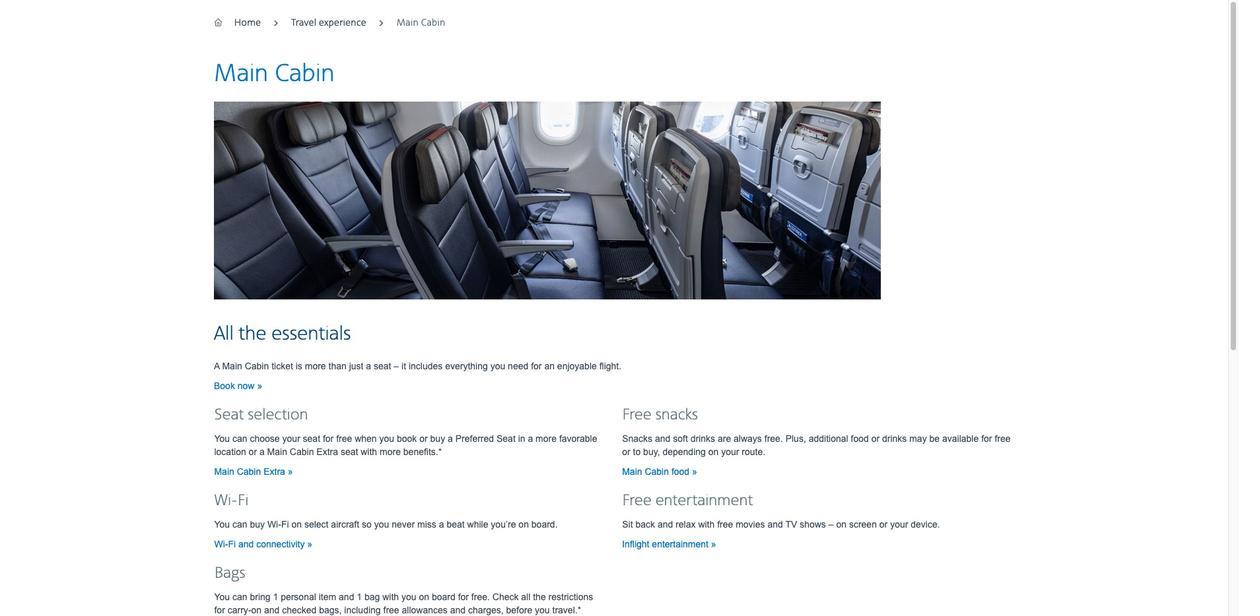 Task type: describe. For each thing, give the bounding box(es) containing it.
extra inside you can choose your seat for free when you book or buy a preferred seat in a more favorable location or a main cabin extra seat with more benefits.*
[[317, 447, 338, 458]]

fi for wi-fi
[[238, 492, 249, 511]]

entertainment for free entertainment
[[656, 492, 753, 511]]

2 horizontal spatial seat
[[374, 361, 391, 372]]

0 horizontal spatial seat
[[214, 406, 244, 425]]

free inside you can choose your seat for free when you book or buy a preferred seat in a more favorable location or a main cabin extra seat with more benefits.*
[[336, 434, 352, 445]]

food inside snacks and soft drinks are always free. plus, additional food or drinks may be available for free or to buy, depending on your route.
[[851, 434, 869, 445]]

essentials
[[272, 322, 351, 347]]

than
[[329, 361, 347, 372]]

the inside you can bring 1 personal item and 1 bag with you on board for free. check all the restrictions for carry-on and checked bags, including free allowances and charges, before you travel.*
[[533, 593, 546, 603]]

shows
[[800, 520, 826, 530]]

you can choose your seat for free when you book or buy a preferred seat in a more favorable location or a main cabin extra seat with more benefits.*
[[214, 434, 598, 458]]

bring
[[250, 593, 271, 603]]

0 horizontal spatial more
[[305, 361, 326, 372]]

allowances
[[402, 606, 448, 616]]

free snacks
[[622, 406, 698, 425]]

to
[[633, 447, 641, 458]]

aircraft
[[331, 520, 359, 530]]

inflight entertainment link
[[622, 540, 717, 550]]

can for buy
[[232, 520, 247, 530]]

including
[[344, 606, 381, 616]]

a
[[214, 361, 220, 372]]

or down choose at the left bottom
[[249, 447, 257, 458]]

snacks
[[656, 406, 698, 425]]

travel experience
[[291, 17, 366, 29]]

seat inside you can choose your seat for free when you book or buy a preferred seat in a more favorable location or a main cabin extra seat with more benefits.*
[[497, 434, 516, 445]]

never
[[392, 520, 415, 530]]

relax
[[676, 520, 696, 530]]

entertainment for inflight entertainment
[[652, 540, 709, 550]]

for right the board
[[458, 593, 469, 603]]

checked
[[282, 606, 317, 616]]

favorable
[[559, 434, 598, 445]]

wi- for wi-fi
[[214, 492, 238, 511]]

or left the to
[[622, 447, 631, 458]]

travel.*
[[553, 606, 581, 616]]

main cabin extra link
[[214, 467, 293, 478]]

an
[[545, 361, 555, 372]]

route.
[[742, 447, 766, 458]]

0 horizontal spatial buy
[[250, 520, 265, 530]]

and down the board
[[450, 606, 466, 616]]

2 vertical spatial your
[[891, 520, 909, 530]]

with inside you can choose your seat for free when you book or buy a preferred seat in a more favorable location or a main cabin extra seat with more benefits.*
[[361, 447, 377, 458]]

wi-fi and connectivity
[[214, 540, 307, 550]]

you for you can bring 1 personal item and 1 bag with you on board for free. check all the restrictions for carry-on and checked bags, including free allowances and charges, before you travel.*
[[214, 593, 230, 603]]

carry-
[[228, 606, 251, 616]]

on left select
[[292, 520, 302, 530]]

main cabin food link
[[622, 467, 697, 478]]

are
[[718, 434, 731, 445]]

free inside you can bring 1 personal item and 1 bag with you on board for free. check all the restrictions for carry-on and checked bags, including free allowances and charges, before you travel.*
[[383, 606, 399, 616]]

2 vertical spatial more
[[380, 447, 401, 458]]

free for free entertainment
[[622, 492, 652, 511]]

book
[[397, 434, 417, 445]]

sit
[[622, 520, 633, 530]]

1 vertical spatial wi-
[[267, 520, 281, 530]]

main cabin extra
[[214, 467, 288, 478]]

board
[[432, 593, 456, 603]]

home link
[[234, 17, 261, 29]]

fi for wi-fi and connectivity
[[228, 540, 236, 550]]

device.
[[911, 520, 940, 530]]

bag
[[365, 593, 380, 603]]

benefits.*
[[403, 447, 442, 458]]

plus,
[[786, 434, 806, 445]]

travel experience link
[[291, 17, 366, 29]]

back
[[636, 520, 655, 530]]

experience
[[319, 17, 366, 29]]

check
[[493, 593, 519, 603]]

just
[[349, 361, 364, 372]]

a right just
[[366, 361, 371, 372]]

2 horizontal spatial with
[[698, 520, 715, 530]]

and up the bags at the bottom of the page
[[238, 540, 254, 550]]

with inside you can bring 1 personal item and 1 bag with you on board for free. check all the restrictions for carry-on and checked bags, including free allowances and charges, before you travel.*
[[383, 593, 399, 603]]

and left tv
[[768, 520, 783, 530]]

on down bring
[[251, 606, 262, 616]]

0 horizontal spatial seat
[[303, 434, 320, 445]]

2 horizontal spatial more
[[536, 434, 557, 445]]

1 vertical spatial fi
[[281, 520, 289, 530]]

main inside you can choose your seat for free when you book or buy a preferred seat in a more favorable location or a main cabin extra seat with more benefits.*
[[267, 447, 287, 458]]

free entertainment
[[622, 492, 753, 511]]

when
[[355, 434, 377, 445]]

2 drinks from the left
[[883, 434, 907, 445]]

charges,
[[468, 606, 504, 616]]

travel
[[291, 17, 317, 29]]

depending
[[663, 447, 706, 458]]

board.
[[532, 520, 558, 530]]

tv
[[786, 520, 798, 530]]

main cabin inside main cabin main content
[[214, 59, 335, 89]]

can for choose
[[232, 434, 247, 445]]

need
[[508, 361, 529, 372]]

bags
[[214, 565, 246, 584]]

screen
[[849, 520, 877, 530]]

free. inside snacks and soft drinks are always free. plus, additional food or drinks may be available for free or to buy, depending on your route.
[[765, 434, 783, 445]]

always
[[734, 434, 762, 445]]

buy,
[[643, 447, 660, 458]]

may
[[910, 434, 927, 445]]

bags,
[[319, 606, 342, 616]]

on inside snacks and soft drinks are always free. plus, additional food or drinks may be available for free or to buy, depending on your route.
[[709, 447, 719, 458]]

free inside snacks and soft drinks are always free. plus, additional food or drinks may be available for free or to buy, depending on your route.
[[995, 434, 1011, 445]]

inflight entertainment
[[622, 540, 711, 550]]

you right before
[[535, 606, 550, 616]]

1 horizontal spatial main cabin
[[397, 17, 446, 29]]

snacks
[[622, 434, 653, 445]]

you up allowances
[[402, 593, 417, 603]]



Task type: vqa. For each thing, say whether or not it's contained in the screenshot.
In in the left bottom of the page
yes



Task type: locate. For each thing, give the bounding box(es) containing it.
entertainment down relax
[[652, 540, 709, 550]]

free
[[622, 406, 652, 425], [622, 492, 652, 511]]

for inside snacks and soft drinks are always free. plus, additional food or drinks may be available for free or to buy, depending on your route.
[[982, 434, 993, 445]]

food down 'depending'
[[672, 467, 690, 478]]

all
[[521, 593, 531, 603]]

entertainment up relax
[[656, 492, 753, 511]]

wi-fi
[[214, 492, 249, 511]]

1 horizontal spatial drinks
[[883, 434, 907, 445]]

1 horizontal spatial the
[[533, 593, 546, 603]]

now
[[238, 381, 255, 392]]

1 horizontal spatial more
[[380, 447, 401, 458]]

wi-fi and connectivity link
[[214, 540, 313, 550]]

and inside snacks and soft drinks are always free. plus, additional food or drinks may be available for free or to buy, depending on your route.
[[655, 434, 671, 445]]

1 horizontal spatial buy
[[430, 434, 445, 445]]

main
[[397, 17, 419, 29], [214, 59, 268, 89], [222, 361, 242, 372], [267, 447, 287, 458], [214, 467, 234, 478], [622, 467, 642, 478]]

1 horizontal spatial seat
[[341, 447, 358, 458]]

can up carry-
[[232, 593, 247, 603]]

2 vertical spatial fi
[[228, 540, 236, 550]]

includes
[[409, 361, 443, 372]]

for
[[531, 361, 542, 372], [323, 434, 334, 445], [982, 434, 993, 445], [458, 593, 469, 603], [214, 606, 225, 616]]

1 vertical spatial more
[[536, 434, 557, 445]]

1 can from the top
[[232, 434, 247, 445]]

1 vertical spatial seat
[[497, 434, 516, 445]]

enjoyable
[[557, 361, 597, 372]]

and right 'item'
[[339, 593, 354, 603]]

– left it
[[394, 361, 399, 372]]

seat left it
[[374, 361, 391, 372]]

on up allowances
[[419, 593, 429, 603]]

can
[[232, 434, 247, 445], [232, 520, 247, 530], [232, 593, 247, 603]]

all the essentials
[[214, 322, 351, 347]]

for inside you can choose your seat for free when you book or buy a preferred seat in a more favorable location or a main cabin extra seat with more benefits.*
[[323, 434, 334, 445]]

2 vertical spatial with
[[383, 593, 399, 603]]

1 left bag
[[357, 593, 362, 603]]

and
[[655, 434, 671, 445], [658, 520, 673, 530], [768, 520, 783, 530], [238, 540, 254, 550], [339, 593, 354, 603], [264, 606, 280, 616], [450, 606, 466, 616]]

0 vertical spatial you
[[214, 434, 230, 445]]

main down location
[[214, 467, 234, 478]]

free for free snacks
[[622, 406, 652, 425]]

0 vertical spatial main cabin
[[397, 17, 446, 29]]

or right screen at the right bottom
[[880, 520, 888, 530]]

your right choose at the left bottom
[[282, 434, 300, 445]]

with
[[361, 447, 377, 458], [698, 520, 715, 530], [383, 593, 399, 603]]

0 horizontal spatial 1
[[273, 593, 278, 603]]

seat down when
[[341, 447, 358, 458]]

1 horizontal spatial free.
[[765, 434, 783, 445]]

with right relax
[[698, 520, 715, 530]]

buy
[[430, 434, 445, 445], [250, 520, 265, 530]]

1 vertical spatial the
[[533, 593, 546, 603]]

fi up the bags at the bottom of the page
[[228, 540, 236, 550]]

0 vertical spatial fi
[[238, 492, 249, 511]]

connectivity
[[256, 540, 305, 550]]

can up location
[[232, 434, 247, 445]]

you can buy wi-fi on select aircraft so you never miss a beat while you're on board.
[[214, 520, 558, 530]]

select
[[304, 520, 329, 530]]

you left book
[[380, 434, 394, 445]]

you right so
[[374, 520, 389, 530]]

1 right bring
[[273, 593, 278, 603]]

all
[[214, 322, 234, 347]]

you for you can choose your seat for free when you book or buy a preferred seat in a more favorable location or a main cabin extra seat with more benefits.*
[[214, 434, 230, 445]]

0 horizontal spatial main cabin
[[214, 59, 335, 89]]

1 vertical spatial extra
[[264, 467, 285, 478]]

you inside you can bring 1 personal item and 1 bag with you on board for free. check all the restrictions for carry-on and checked bags, including free allowances and charges, before you travel.*
[[214, 593, 230, 603]]

for right available
[[982, 434, 993, 445]]

seat
[[374, 361, 391, 372], [303, 434, 320, 445], [341, 447, 358, 458]]

main right a at left bottom
[[222, 361, 242, 372]]

1 horizontal spatial –
[[829, 520, 834, 530]]

can down wi-fi
[[232, 520, 247, 530]]

a down choose at the left bottom
[[260, 447, 265, 458]]

free right including
[[383, 606, 399, 616]]

your inside snacks and soft drinks are always free. plus, additional food or drinks may be available for free or to buy, depending on your route.
[[721, 447, 739, 458]]

in
[[518, 434, 526, 445]]

wi-
[[214, 492, 238, 511], [267, 520, 281, 530], [214, 540, 228, 550]]

0 vertical spatial the
[[239, 322, 267, 347]]

1 vertical spatial free.
[[472, 593, 490, 603]]

2 vertical spatial wi-
[[214, 540, 228, 550]]

1 vertical spatial you
[[214, 520, 230, 530]]

available
[[943, 434, 979, 445]]

1 horizontal spatial your
[[721, 447, 739, 458]]

inflight
[[622, 540, 650, 550]]

drinks left are
[[691, 434, 715, 445]]

can inside you can bring 1 personal item and 1 bag with you on board for free. check all the restrictions for carry-on and checked bags, including free allowances and charges, before you travel.*
[[232, 593, 247, 603]]

more down book
[[380, 447, 401, 458]]

can inside you can choose your seat for free when you book or buy a preferred seat in a more favorable location or a main cabin extra seat with more benefits.*
[[232, 434, 247, 445]]

free. left plus,
[[765, 434, 783, 445]]

1 horizontal spatial extra
[[317, 447, 338, 458]]

you're
[[491, 520, 516, 530]]

soft
[[673, 434, 688, 445]]

free left movies
[[718, 520, 733, 530]]

seat
[[214, 406, 244, 425], [497, 434, 516, 445]]

1 vertical spatial your
[[721, 447, 739, 458]]

buy up benefits.*
[[430, 434, 445, 445]]

0 vertical spatial your
[[282, 434, 300, 445]]

main cabin main content
[[198, 59, 1015, 617]]

the
[[239, 322, 267, 347], [533, 593, 546, 603]]

book now link
[[214, 381, 262, 392]]

your down are
[[721, 447, 739, 458]]

0 vertical spatial more
[[305, 361, 326, 372]]

and up inflight entertainment
[[658, 520, 673, 530]]

free up back
[[622, 492, 652, 511]]

selection
[[248, 406, 308, 425]]

2 vertical spatial can
[[232, 593, 247, 603]]

2 can from the top
[[232, 520, 247, 530]]

0 vertical spatial free.
[[765, 434, 783, 445]]

or up benefits.*
[[420, 434, 428, 445]]

can for bring
[[232, 593, 247, 603]]

and up buy,
[[655, 434, 671, 445]]

buy up wi-fi and connectivity
[[250, 520, 265, 530]]

0 vertical spatial extra
[[317, 447, 338, 458]]

wi- for wi-fi and connectivity
[[214, 540, 228, 550]]

on down are
[[709, 447, 719, 458]]

beat
[[447, 520, 465, 530]]

you for you can buy wi-fi on select aircraft so you never miss a beat while you're on board.
[[214, 520, 230, 530]]

2 horizontal spatial fi
[[281, 520, 289, 530]]

0 vertical spatial –
[[394, 361, 399, 372]]

wi- up the bags at the bottom of the page
[[214, 540, 228, 550]]

0 horizontal spatial the
[[239, 322, 267, 347]]

0 vertical spatial wi-
[[214, 492, 238, 511]]

2 free from the top
[[622, 492, 652, 511]]

1 horizontal spatial food
[[851, 434, 869, 445]]

free.
[[765, 434, 783, 445], [472, 593, 490, 603]]

drinks left may
[[883, 434, 907, 445]]

be
[[930, 434, 940, 445]]

0 vertical spatial buy
[[430, 434, 445, 445]]

a left beat
[[439, 520, 444, 530]]

free right available
[[995, 434, 1011, 445]]

– right "shows" at the bottom right
[[829, 520, 834, 530]]

flight.
[[600, 361, 622, 372]]

with down when
[[361, 447, 377, 458]]

you up location
[[214, 434, 230, 445]]

1
[[273, 593, 278, 603], [357, 593, 362, 603]]

1 vertical spatial main cabin
[[214, 59, 335, 89]]

2 vertical spatial you
[[214, 593, 230, 603]]

you inside you can choose your seat for free when you book or buy a preferred seat in a more favorable location or a main cabin extra seat with more benefits.*
[[380, 434, 394, 445]]

preferred
[[456, 434, 494, 445]]

1 vertical spatial food
[[672, 467, 690, 478]]

fi up connectivity
[[281, 520, 289, 530]]

you up carry-
[[214, 593, 230, 603]]

main cabin seats image
[[214, 102, 881, 300]]

home
[[234, 17, 261, 29]]

main down the to
[[622, 467, 642, 478]]

1 vertical spatial seat
[[303, 434, 320, 445]]

1 horizontal spatial 1
[[357, 593, 362, 603]]

on
[[709, 447, 719, 458], [292, 520, 302, 530], [519, 520, 529, 530], [837, 520, 847, 530], [419, 593, 429, 603], [251, 606, 262, 616]]

0 horizontal spatial fi
[[228, 540, 236, 550]]

1 vertical spatial can
[[232, 520, 247, 530]]

on left screen at the right bottom
[[837, 520, 847, 530]]

snacks and soft drinks are always free. plus, additional food or drinks may be available for free or to buy, depending on your route.
[[622, 434, 1011, 458]]

you can bring 1 personal item and 1 bag with you on board for free. check all the restrictions for carry-on and checked bags, including free allowances and charges, before you travel.*
[[214, 593, 593, 616]]

2 you from the top
[[214, 520, 230, 530]]

0 horizontal spatial with
[[361, 447, 377, 458]]

main cabin food
[[622, 467, 692, 478]]

seat down book
[[214, 406, 244, 425]]

a main cabin ticket is more than just a seat – it includes everything you need for an enjoyable flight.
[[214, 361, 622, 372]]

choose
[[250, 434, 280, 445]]

main down choose at the left bottom
[[267, 447, 287, 458]]

everything
[[445, 361, 488, 372]]

1 horizontal spatial with
[[383, 593, 399, 603]]

1 vertical spatial free
[[622, 492, 652, 511]]

food right additional
[[851, 434, 869, 445]]

your left device.
[[891, 520, 909, 530]]

free
[[336, 434, 352, 445], [995, 434, 1011, 445], [718, 520, 733, 530], [383, 606, 399, 616]]

0 vertical spatial with
[[361, 447, 377, 458]]

a right in
[[528, 434, 533, 445]]

so
[[362, 520, 372, 530]]

cabin
[[421, 17, 446, 29], [275, 59, 335, 89], [245, 361, 269, 372], [290, 447, 314, 458], [237, 467, 261, 478], [645, 467, 669, 478]]

cabin inside you can choose your seat for free when you book or buy a preferred seat in a more favorable location or a main cabin extra seat with more benefits.*
[[290, 447, 314, 458]]

3 you from the top
[[214, 593, 230, 603]]

on right 'you're'
[[519, 520, 529, 530]]

wi- down 'main cabin extra'
[[214, 492, 238, 511]]

0 horizontal spatial food
[[672, 467, 690, 478]]

1 free from the top
[[622, 406, 652, 425]]

before
[[506, 606, 533, 616]]

restrictions
[[549, 593, 593, 603]]

or left may
[[872, 434, 880, 445]]

free left when
[[336, 434, 352, 445]]

0 horizontal spatial your
[[282, 434, 300, 445]]

main right experience
[[397, 17, 419, 29]]

you
[[214, 434, 230, 445], [214, 520, 230, 530], [214, 593, 230, 603]]

0 vertical spatial free
[[622, 406, 652, 425]]

with right bag
[[383, 593, 399, 603]]

item
[[319, 593, 336, 603]]

entertainment
[[656, 492, 753, 511], [652, 540, 709, 550]]

seat down selection
[[303, 434, 320, 445]]

you down wi-fi
[[214, 520, 230, 530]]

a left preferred
[[448, 434, 453, 445]]

free. inside you can bring 1 personal item and 1 bag with you on board for free. check all the restrictions for carry-on and checked bags, including free allowances and charges, before you travel.*
[[472, 593, 490, 603]]

additional
[[809, 434, 849, 445]]

personal
[[281, 593, 316, 603]]

0 horizontal spatial –
[[394, 361, 399, 372]]

more right in
[[536, 434, 557, 445]]

free up snacks
[[622, 406, 652, 425]]

extra
[[317, 447, 338, 458], [264, 467, 285, 478]]

1 vertical spatial entertainment
[[652, 540, 709, 550]]

2 1 from the left
[[357, 593, 362, 603]]

seat selection
[[214, 406, 308, 425]]

– for it
[[394, 361, 399, 372]]

more right the is
[[305, 361, 326, 372]]

main down home link
[[214, 59, 268, 89]]

0 vertical spatial food
[[851, 434, 869, 445]]

for left when
[[323, 434, 334, 445]]

0 vertical spatial entertainment
[[656, 492, 753, 511]]

1 1 from the left
[[273, 593, 278, 603]]

location
[[214, 447, 246, 458]]

wi- up connectivity
[[267, 520, 281, 530]]

and down bring
[[264, 606, 280, 616]]

book now
[[214, 381, 257, 392]]

– for on
[[829, 520, 834, 530]]

is
[[296, 361, 302, 372]]

1 horizontal spatial seat
[[497, 434, 516, 445]]

0 vertical spatial can
[[232, 434, 247, 445]]

food
[[851, 434, 869, 445], [672, 467, 690, 478]]

0 vertical spatial seat
[[214, 406, 244, 425]]

it
[[402, 361, 406, 372]]

your inside you can choose your seat for free when you book or buy a preferred seat in a more favorable location or a main cabin extra seat with more benefits.*
[[282, 434, 300, 445]]

1 you from the top
[[214, 434, 230, 445]]

miss
[[418, 520, 437, 530]]

1 vertical spatial –
[[829, 520, 834, 530]]

–
[[394, 361, 399, 372], [829, 520, 834, 530]]

seat left in
[[497, 434, 516, 445]]

book
[[214, 381, 235, 392]]

for left carry-
[[214, 606, 225, 616]]

you left the 'need'
[[491, 361, 506, 372]]

buy inside you can choose your seat for free when you book or buy a preferred seat in a more favorable location or a main cabin extra seat with more benefits.*
[[430, 434, 445, 445]]

0 horizontal spatial free.
[[472, 593, 490, 603]]

0 horizontal spatial extra
[[264, 467, 285, 478]]

1 horizontal spatial fi
[[238, 492, 249, 511]]

0 vertical spatial seat
[[374, 361, 391, 372]]

2 horizontal spatial your
[[891, 520, 909, 530]]

1 vertical spatial buy
[[250, 520, 265, 530]]

while
[[467, 520, 488, 530]]

free. up charges,
[[472, 593, 490, 603]]

sit back and relax with free movies and tv shows – on screen or your device.
[[622, 520, 940, 530]]

1 drinks from the left
[[691, 434, 715, 445]]

2 vertical spatial seat
[[341, 447, 358, 458]]

0 horizontal spatial drinks
[[691, 434, 715, 445]]

ticket
[[272, 361, 293, 372]]

your
[[282, 434, 300, 445], [721, 447, 739, 458], [891, 520, 909, 530]]

for left an
[[531, 361, 542, 372]]

3 can from the top
[[232, 593, 247, 603]]

1 vertical spatial with
[[698, 520, 715, 530]]

movies
[[736, 520, 765, 530]]

fi down 'main cabin extra'
[[238, 492, 249, 511]]

you inside you can choose your seat for free when you book or buy a preferred seat in a more favorable location or a main cabin extra seat with more benefits.*
[[214, 434, 230, 445]]



